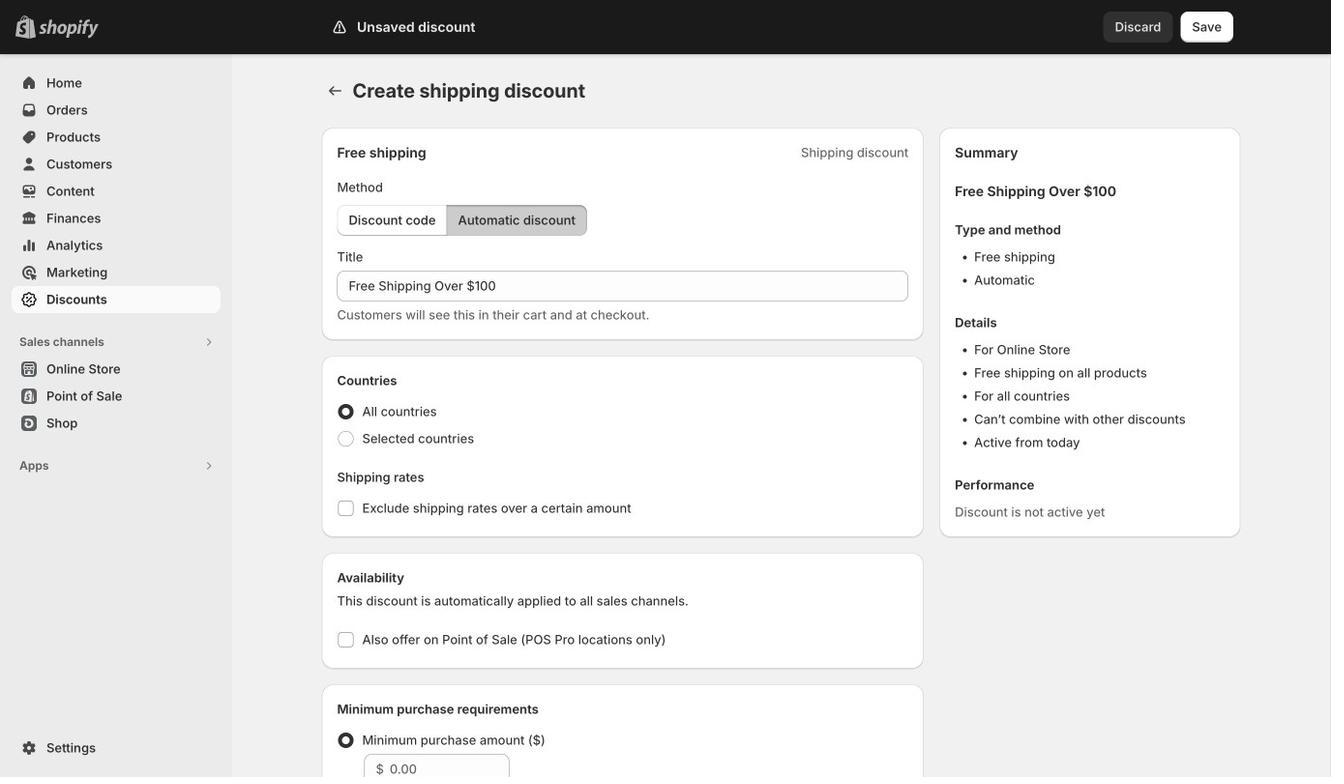 Task type: describe. For each thing, give the bounding box(es) containing it.
0.00 text field
[[390, 755, 509, 778]]



Task type: vqa. For each thing, say whether or not it's contained in the screenshot.
search collections TEXT BOX
no



Task type: locate. For each thing, give the bounding box(es) containing it.
shopify image
[[39, 19, 99, 38]]

None text field
[[337, 271, 909, 302]]



